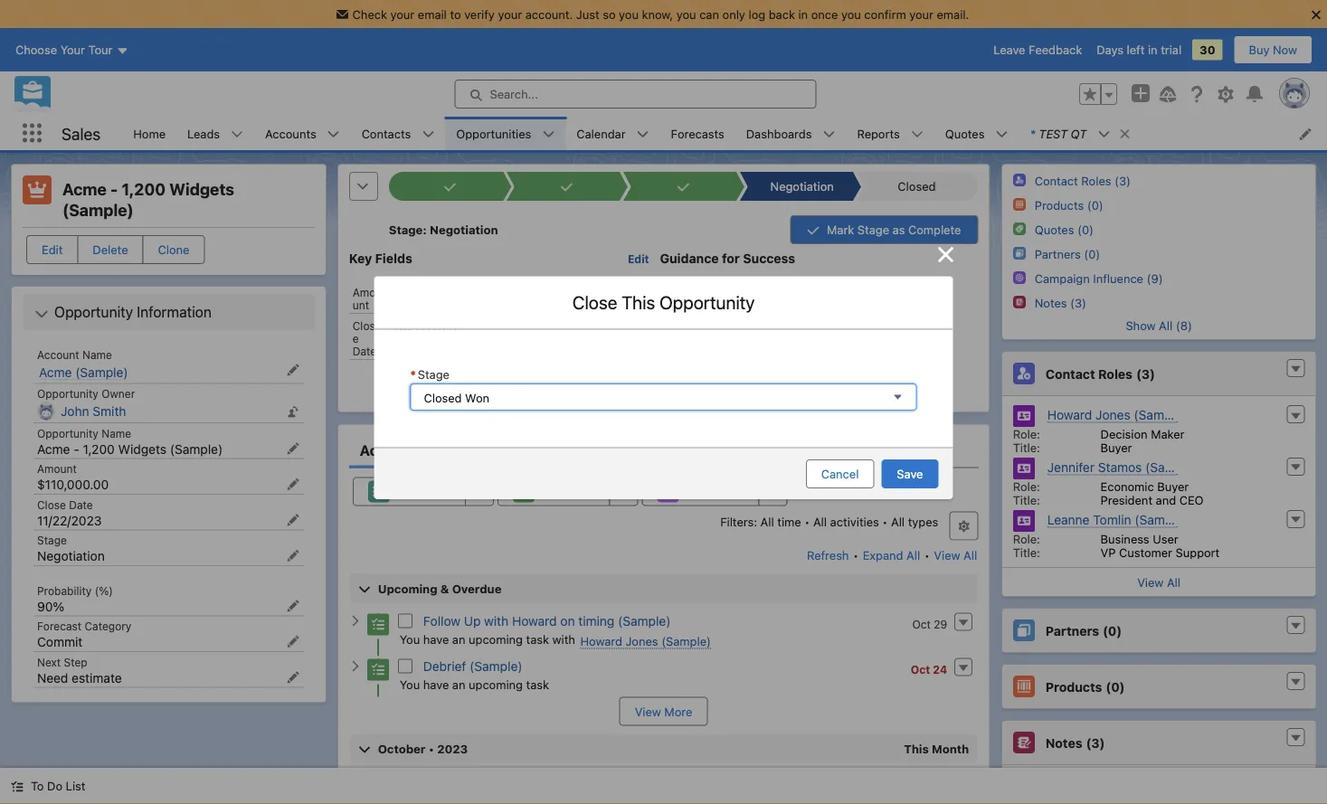 Task type: locate. For each thing, give the bounding box(es) containing it.
* inside list
[[1030, 127, 1035, 140]]

acme - 1,200 widgets (sample) up clone
[[62, 180, 234, 219]]

refresh
[[807, 548, 849, 561]]

ceo
[[1179, 493, 1203, 507]]

an down debrief (sample) link
[[452, 677, 465, 691]]

1 vertical spatial task
[[526, 677, 549, 691]]

have for you have an upcoming task
[[423, 677, 449, 691]]

0 horizontal spatial -
[[73, 441, 79, 456]]

1 horizontal spatial jones
[[1095, 407, 1130, 422]]

in right 'left'
[[1148, 43, 1158, 57]]

jones inside "contact roles" element
[[1095, 407, 1130, 422]]

howard jones (sample) link up decision
[[1047, 407, 1186, 423]]

1 vertical spatial with
[[552, 632, 575, 646]]

opportunity for owner
[[37, 388, 99, 400]]

owner
[[102, 388, 135, 400]]

0 vertical spatial task image
[[367, 613, 389, 635]]

close left plan.
[[572, 291, 617, 312]]

test
[[1039, 127, 1067, 140]]

edit forecast category image
[[287, 635, 299, 648]]

2 upcoming from the top
[[469, 677, 523, 691]]

• left the expand
[[853, 548, 859, 561]]

0 vertical spatial task
[[526, 632, 549, 646]]

check
[[352, 7, 387, 21]]

refresh • expand all • view all
[[807, 548, 977, 561]]

0 horizontal spatial date
[[69, 498, 93, 511]]

(0)
[[1102, 623, 1121, 638], [1105, 679, 1124, 694]]

1 vertical spatial acme - 1,200 widgets (sample)
[[37, 441, 223, 456]]

estimate
[[72, 670, 122, 685]]

view down types
[[934, 548, 960, 561]]

0 horizontal spatial edit
[[42, 243, 63, 256]]

1 an from the top
[[452, 632, 465, 646]]

task inside the you have an upcoming task with howard jones (sample)
[[526, 632, 549, 646]]

0 vertical spatial howard
[[1047, 407, 1092, 422]]

1 vertical spatial upcoming
[[469, 677, 523, 691]]

show
[[1125, 318, 1155, 332]]

0 vertical spatial howard jones (sample) link
[[1047, 407, 1186, 423]]

0 vertical spatial you
[[400, 632, 420, 646]]

economic buyer
[[1100, 479, 1188, 493]]

delete
[[93, 243, 128, 256]]

fields
[[375, 251, 412, 266]]

negotiation up probability (%)
[[37, 549, 105, 564]]

support
[[1175, 545, 1219, 559]]

mark stage as complete button
[[790, 215, 978, 244]]

guidance for success
[[660, 251, 795, 266]]

1 vertical spatial this
[[904, 741, 929, 755]]

- up the 'delete' 'button'
[[110, 180, 118, 199]]

and
[[1155, 493, 1176, 507]]

reports link
[[846, 117, 911, 150]]

have down follow
[[423, 632, 449, 646]]

0 horizontal spatial jones
[[626, 634, 658, 647]]

howard right howard jones (sample) icon
[[1047, 407, 1092, 422]]

acme up "amount"
[[37, 441, 70, 456]]

time
[[777, 515, 801, 528]]

1,200 down opportunity name
[[83, 441, 115, 456]]

0 vertical spatial (3)
[[1136, 366, 1155, 381]]

1 horizontal spatial with
[[552, 632, 575, 646]]

to
[[31, 779, 44, 793]]

view inside "contact roles" element
[[1137, 575, 1163, 589]]

(3) inside "contact roles" element
[[1136, 366, 1155, 381]]

- down opportunity name
[[73, 441, 79, 456]]

1 task image from the top
[[367, 613, 389, 635]]

0 horizontal spatial negotiation
[[37, 549, 105, 564]]

0 horizontal spatial howard jones (sample) link
[[580, 634, 711, 648]]

1 vertical spatial title:
[[1013, 493, 1040, 507]]

acme - 1,200 widgets (sample) down smith
[[37, 441, 223, 456]]

view left more
[[635, 704, 661, 718]]

1 upcoming from the top
[[469, 632, 523, 646]]

howard inside "contact roles" element
[[1047, 407, 1092, 422]]

*
[[1030, 127, 1035, 140], [410, 368, 416, 381]]

you down upcoming
[[400, 632, 420, 646]]

upcoming inside the you have an upcoming task with howard jones (sample)
[[469, 632, 523, 646]]

howard inside the you have an upcoming task with howard jones (sample)
[[580, 634, 622, 647]]

(0) right products
[[1105, 679, 1124, 694]]

in right back
[[798, 7, 808, 21]]

campaign influence (9) link
[[1034, 271, 1163, 286]]

role: up leanne tomlin (sample) image
[[1013, 479, 1040, 493]]

0 vertical spatial in
[[798, 7, 808, 21]]

contact for contact roles (3)
[[1034, 174, 1078, 187]]

list
[[122, 117, 1327, 150]]

1 vertical spatial have
[[423, 677, 449, 691]]

2 your from the left
[[498, 7, 522, 21]]

success
[[743, 251, 795, 266]]

0 horizontal spatial 1,200
[[83, 441, 115, 456]]

- inside acme - 1,200 widgets (sample)
[[110, 180, 118, 199]]

history
[[596, 441, 643, 458]]

1 horizontal spatial 1,200
[[122, 180, 166, 199]]

your left email
[[390, 7, 415, 21]]

1 horizontal spatial close
[[572, 291, 617, 312]]

forecast category
[[37, 620, 132, 633]]

* up activity link
[[410, 368, 416, 381]]

view down customer
[[1137, 575, 1163, 589]]

2 task from the top
[[526, 677, 549, 691]]

role: up the jennifer stamos (sample) icon
[[1013, 427, 1040, 441]]

1 vertical spatial role:
[[1013, 479, 1040, 493]]

upcoming for you have an upcoming task
[[469, 677, 523, 691]]

11/22/2023 down close date
[[37, 513, 102, 528]]

probability
[[37, 584, 92, 597]]

0 horizontal spatial in
[[798, 7, 808, 21]]

0 vertical spatial have
[[423, 632, 449, 646]]

(sample) inside 'link'
[[75, 365, 128, 379]]

jones inside the you have an upcoming task with howard jones (sample)
[[626, 634, 658, 647]]

1 have from the top
[[423, 632, 449, 646]]

acme right opportunity image
[[62, 180, 107, 199]]

1 vertical spatial view
[[1137, 575, 1163, 589]]

task image down upcoming
[[367, 613, 389, 635]]

close
[[572, 291, 617, 312], [37, 498, 66, 511]]

widgets down the leads
[[169, 180, 234, 199]]

contacts link
[[351, 117, 422, 150]]

oct 29
[[912, 618, 947, 630]]

debrief (sample) link
[[423, 658, 522, 673]]

oct left 24
[[911, 663, 930, 676]]

(8)
[[1175, 318, 1192, 332]]

a
[[721, 374, 727, 387]]

stage left the as
[[857, 223, 889, 236]]

2 have from the top
[[423, 677, 449, 691]]

1 vertical spatial oct
[[911, 663, 930, 676]]

2 title: from the top
[[1013, 493, 1040, 507]]

2 vertical spatial text default image
[[11, 780, 24, 793]]

you right once
[[841, 7, 861, 21]]

types
[[908, 515, 938, 528]]

all down vp customer support
[[1166, 575, 1180, 589]]

opportunity down guidance
[[659, 291, 755, 312]]

0 vertical spatial 1,200
[[122, 180, 166, 199]]

leads list item
[[176, 117, 254, 150]]

(3) right 'roles' at the right of page
[[1136, 366, 1155, 381]]

2 vertical spatial howard
[[580, 634, 622, 647]]

save button
[[881, 459, 939, 488]]

1 vertical spatial task image
[[367, 659, 389, 680]]

0 vertical spatial -
[[110, 180, 118, 199]]

title: for jennifer
[[1013, 493, 1040, 507]]

text default image inside the 'opportunity information' dropdown button
[[34, 307, 49, 321]]

partners (0)
[[1045, 623, 1121, 638]]

text default image
[[1118, 128, 1131, 140], [1289, 363, 1302, 375], [1289, 620, 1302, 632], [1289, 676, 1302, 688]]

view all
[[1137, 575, 1180, 589]]

amo unt
[[353, 285, 376, 311]]

1 horizontal spatial howard
[[580, 634, 622, 647]]

upcoming down debrief (sample) link
[[469, 677, 523, 691]]

(%)
[[95, 584, 113, 597]]

1,200 inside acme - 1,200 widgets (sample)
[[122, 180, 166, 199]]

1 horizontal spatial in
[[1148, 43, 1158, 57]]

0 vertical spatial acme
[[62, 180, 107, 199]]

1 vertical spatial an
[[452, 677, 465, 691]]

0 vertical spatial an
[[452, 632, 465, 646]]

task image for debrief
[[367, 659, 389, 680]]

2 vertical spatial acme
[[37, 441, 70, 456]]

2 vertical spatial role:
[[1013, 532, 1040, 545]]

edit probability (%) image
[[287, 600, 299, 612]]

clos
[[353, 319, 375, 331]]

0 vertical spatial with
[[484, 613, 509, 628]]

3 your from the left
[[909, 7, 934, 21]]

widgets inside acme - 1,200 widgets (sample)
[[169, 180, 234, 199]]

view more button
[[619, 696, 708, 725]]

0 vertical spatial buyer
[[1100, 441, 1132, 454]]

commit
[[37, 635, 83, 650]]

contact roles (3)
[[1045, 366, 1155, 381]]

implementation
[[855, 284, 944, 297]]

contact left 'roles' at the right of page
[[1045, 366, 1095, 381]]

2 vertical spatial view
[[635, 704, 661, 718]]

an down up
[[452, 632, 465, 646]]

influence (9)
[[1093, 271, 1163, 285]]

notes image
[[1013, 296, 1025, 309]]

delete button
[[77, 235, 143, 264]]

0 vertical spatial *
[[1030, 127, 1035, 140]]

signed
[[731, 374, 766, 387]]

negotiation right :
[[430, 223, 498, 236]]

text default image for opportunity information
[[34, 307, 49, 321]]

task image left debrief
[[367, 659, 389, 680]]

as
[[893, 223, 905, 236]]

howard down timing
[[580, 634, 622, 647]]

information
[[137, 304, 212, 321]]

upcoming down up
[[469, 632, 523, 646]]

(sample) inside acme - 1,200 widgets (sample)
[[62, 200, 134, 219]]

complete
[[908, 223, 961, 236]]

task down the you have an upcoming task with howard jones (sample)
[[526, 677, 549, 691]]

days
[[1097, 43, 1124, 57]]

0 vertical spatial oct
[[912, 618, 931, 630]]

text default image
[[34, 307, 49, 321], [1289, 732, 1302, 745], [11, 780, 24, 793]]

2 horizontal spatial view
[[1137, 575, 1163, 589]]

2 vertical spatial title:
[[1013, 545, 1040, 559]]

task for you have an upcoming task with howard jones (sample)
[[526, 632, 549, 646]]

0 horizontal spatial your
[[390, 7, 415, 21]]

you up october
[[400, 677, 420, 691]]

you right so
[[619, 7, 639, 21]]

quotes (0) link
[[1034, 223, 1093, 237]]

1 vertical spatial howard
[[512, 613, 557, 628]]

1 task from the top
[[526, 632, 549, 646]]

1,200 down the 'home' link
[[122, 180, 166, 199]]

refresh button
[[806, 540, 850, 569]]

edit up close this opportunity
[[628, 252, 649, 265]]

opportunities list item
[[445, 117, 566, 150]]

view inside view more button
[[635, 704, 661, 718]]

0 horizontal spatial close
[[37, 498, 66, 511]]

opportunity down john
[[37, 427, 99, 440]]

1 vertical spatial close
[[37, 498, 66, 511]]

0 vertical spatial acme - 1,200 widgets (sample)
[[62, 180, 234, 219]]

notes (3)
[[1034, 296, 1086, 309]]

2 horizontal spatial your
[[909, 7, 934, 21]]

0 horizontal spatial howard
[[512, 613, 557, 628]]

2 horizontal spatial you
[[841, 7, 861, 21]]

0 horizontal spatial view all link
[[933, 540, 978, 569]]

edit left delete
[[42, 243, 63, 256]]

1 vertical spatial (0)
[[1105, 679, 1124, 694]]

jones up decision
[[1095, 407, 1130, 422]]

(0) for partners (0)
[[1102, 623, 1121, 638]]

your
[[390, 7, 415, 21], [498, 7, 522, 21], [909, 7, 934, 21]]

opportunity up account name
[[54, 304, 133, 321]]

1 horizontal spatial your
[[498, 7, 522, 21]]

roles (3)
[[1081, 174, 1130, 187]]

0 vertical spatial negotiation
[[430, 223, 498, 236]]

customer
[[1119, 545, 1172, 559]]

you inside the you have an upcoming task with howard jones (sample)
[[400, 632, 420, 646]]

close this opportunity
[[572, 291, 755, 312]]

key
[[349, 251, 372, 266]]

october
[[378, 741, 426, 755]]

0 vertical spatial close
[[572, 291, 617, 312]]

oct left the 29
[[912, 618, 931, 630]]

3 you from the left
[[841, 7, 861, 21]]

opportunity up john
[[37, 388, 99, 400]]

view all link
[[933, 540, 978, 569], [1002, 567, 1315, 596]]

account name
[[37, 348, 112, 361]]

howard jones (sample)
[[1047, 407, 1186, 422]]

0 vertical spatial contact
[[1034, 174, 1078, 187]]

task image for follow
[[367, 613, 389, 635]]

quotes image
[[1013, 223, 1025, 235]]

accounts list item
[[254, 117, 351, 150]]

1 you from the left
[[619, 7, 639, 21]]

1 horizontal spatial howard jones (sample) link
[[1047, 407, 1186, 423]]

jennifer
[[1047, 460, 1094, 474]]

buy now button
[[1233, 35, 1313, 64]]

timing
[[578, 613, 614, 628]]

leave feedback link
[[993, 43, 1082, 57]]

you for you have an upcoming task
[[400, 677, 420, 691]]

2 an from the top
[[452, 677, 465, 691]]

details link
[[446, 431, 491, 467]]

your left email.
[[909, 7, 934, 21]]

1 vertical spatial contact
[[1045, 366, 1095, 381]]

1 your from the left
[[390, 7, 415, 21]]

task for you have an upcoming task
[[526, 677, 549, 691]]

activities
[[830, 515, 879, 528]]

1 horizontal spatial *
[[1030, 127, 1035, 140]]

have inside the you have an upcoming task with howard jones (sample)
[[423, 632, 449, 646]]

accounts
[[265, 127, 316, 140]]

role: for jennifer
[[1013, 479, 1040, 493]]

1 vertical spatial (3)
[[1086, 735, 1104, 750]]

you left can
[[676, 7, 696, 21]]

list item containing *
[[1019, 117, 1139, 150]]

view all link down types
[[933, 540, 978, 569]]

quotes list item
[[934, 117, 1019, 150]]

text default image inside to do list button
[[11, 780, 24, 793]]

the
[[722, 284, 740, 297]]

1 vertical spatial widgets
[[118, 441, 166, 456]]

1 horizontal spatial buyer
[[1157, 479, 1188, 493]]

date down $110,000.00
[[69, 498, 93, 511]]

acme down account at the left of page
[[39, 365, 72, 379]]

1 vertical spatial name
[[102, 427, 131, 440]]

your right verify
[[498, 7, 522, 21]]

have down debrief
[[423, 677, 449, 691]]

0 horizontal spatial you
[[619, 7, 639, 21]]

accounts link
[[254, 117, 327, 150]]

title: down leanne tomlin (sample) image
[[1013, 545, 1040, 559]]

name up acme (sample)
[[82, 348, 112, 361]]

an
[[452, 632, 465, 646], [452, 677, 465, 691]]

role: for howard
[[1013, 427, 1040, 441]]

0 vertical spatial view
[[934, 548, 960, 561]]

howard up the you have an upcoming task with howard jones (sample)
[[512, 613, 557, 628]]

text default image for partners (0)
[[1289, 620, 1302, 632]]

title:
[[1013, 441, 1040, 454], [1013, 493, 1040, 507], [1013, 545, 1040, 559]]

role: down the jennifer stamos (sample) icon
[[1013, 532, 1040, 545]]

jones down upcoming & overdue dropdown button
[[626, 634, 658, 647]]

text default image for products (0)
[[1289, 676, 1302, 688]]

edit amount image
[[287, 478, 299, 491]]

tab list
[[349, 431, 978, 467]]

close down $110,000.00
[[37, 498, 66, 511]]

cancel
[[821, 467, 859, 481]]

title: up the jennifer stamos (sample) icon
[[1013, 441, 1040, 454]]

edit link
[[628, 251, 649, 265]]

howard jones (sample) link down timing
[[580, 634, 711, 648]]

2 role: from the top
[[1013, 479, 1040, 493]]

0 horizontal spatial 11/22/2023
[[37, 513, 102, 528]]

1 horizontal spatial widgets
[[169, 180, 234, 199]]

quote link
[[524, 431, 564, 467]]

this left plan.
[[622, 291, 655, 312]]

have for you have an upcoming task with howard jones (sample)
[[423, 632, 449, 646]]

0 horizontal spatial view
[[635, 704, 661, 718]]

acme - 1,200 widgets (sample)
[[62, 180, 234, 219], [37, 441, 223, 456]]

task down follow up with howard on timing (sample) link at bottom
[[526, 632, 549, 646]]

1 title: from the top
[[1013, 441, 1040, 454]]

1 horizontal spatial view all link
[[1002, 567, 1315, 596]]

0 vertical spatial upcoming
[[469, 632, 523, 646]]

0 horizontal spatial widgets
[[118, 441, 166, 456]]

1,200
[[122, 180, 166, 199], [83, 441, 115, 456]]

1 horizontal spatial this
[[904, 741, 929, 755]]

1 vertical spatial 1,200
[[83, 441, 115, 456]]

this left 'month' on the bottom right of page
[[904, 741, 929, 755]]

opportunity inside dropdown button
[[54, 304, 133, 321]]

2 you from the top
[[400, 677, 420, 691]]

widgets down smith
[[118, 441, 166, 456]]

date down clos
[[353, 344, 377, 357]]

2 horizontal spatial text default image
[[1289, 732, 1302, 745]]

11/22/2023 for close
[[37, 513, 102, 528]]

contact roles element
[[1001, 351, 1316, 597]]

1 horizontal spatial edit
[[628, 252, 649, 265]]

howard jones (sample) image
[[1013, 405, 1034, 427]]

1 vertical spatial acme
[[39, 365, 72, 379]]

list item
[[1019, 117, 1139, 150]]

task image
[[367, 613, 389, 635], [367, 659, 389, 680]]

0 horizontal spatial this
[[622, 291, 655, 312]]

inverse image
[[935, 244, 957, 265]]

with down "on"
[[552, 632, 575, 646]]

show all (8)
[[1125, 318, 1192, 332]]

11/22/2023 right clos
[[392, 319, 457, 334]]

3 role: from the top
[[1013, 532, 1040, 545]]

3 title: from the top
[[1013, 545, 1040, 559]]

(0) right "partners"
[[1102, 623, 1121, 638]]

group
[[1079, 83, 1117, 105]]

1 you from the top
[[400, 632, 420, 646]]

• down types
[[924, 548, 930, 561]]

(3) right notes
[[1086, 735, 1104, 750]]

view all link down vp customer support
[[1002, 567, 1315, 596]]

* left test
[[1030, 127, 1035, 140]]

title: up leanne tomlin (sample) image
[[1013, 493, 1040, 507]]

1 horizontal spatial you
[[676, 7, 696, 21]]

to do list button
[[0, 768, 96, 804]]

0 vertical spatial name
[[82, 348, 112, 361]]

amo
[[353, 285, 376, 298]]

acme inside 'link'
[[39, 365, 72, 379]]

1 horizontal spatial (3)
[[1136, 366, 1155, 381]]

task
[[526, 632, 549, 646], [526, 677, 549, 691]]

1 vertical spatial *
[[410, 368, 416, 381]]

1 horizontal spatial -
[[110, 180, 118, 199]]

an inside the you have an upcoming task with howard jones (sample)
[[452, 632, 465, 646]]

0 vertical spatial role:
[[1013, 427, 1040, 441]]

1 role: from the top
[[1013, 427, 1040, 441]]

edit button
[[26, 235, 78, 264]]

edit
[[42, 243, 63, 256], [628, 252, 649, 265]]

2 task image from the top
[[367, 659, 389, 680]]

1 vertical spatial jones
[[626, 634, 658, 647]]

with right up
[[484, 613, 509, 628]]

stage inside button
[[857, 223, 889, 236]]

(0) for products (0)
[[1105, 679, 1124, 694]]

left
[[1127, 43, 1145, 57]]

view for view more
[[635, 704, 661, 718]]

name for opportunity name
[[102, 427, 131, 440]]

contact up products (0)
[[1034, 174, 1078, 187]]

name down smith
[[102, 427, 131, 440]]



Task type: describe. For each thing, give the bounding box(es) containing it.
text default image for contact roles (3)
[[1289, 363, 1302, 375]]

all right the time
[[813, 515, 827, 528]]

all left the time
[[760, 515, 774, 528]]

oct 24
[[911, 663, 947, 676]]

stage up details link at the left of page
[[418, 368, 449, 381]]

probability (%)
[[37, 584, 113, 597]]

reports list item
[[846, 117, 934, 150]]

user
[[1152, 532, 1178, 545]]

edit opportunity name image
[[287, 442, 299, 455]]

role: for leanne
[[1013, 532, 1040, 545]]

* for *
[[410, 368, 416, 381]]

economic
[[1100, 479, 1154, 493]]

opportunities link
[[445, 117, 542, 150]]

1 vertical spatial negotiation
[[37, 549, 105, 564]]

decision maker
[[1100, 427, 1184, 441]]

search...
[[490, 87, 538, 101]]

24
[[933, 663, 947, 676]]

determine the customer's project implementation plan.
[[660, 284, 944, 315]]

upcoming & overdue button
[[350, 573, 977, 602]]

campaign influence (9)
[[1034, 271, 1163, 285]]

all right the expand
[[906, 548, 920, 561]]

oct for follow up with howard on timing (sample)
[[912, 618, 931, 630]]

products (0)
[[1034, 198, 1103, 212]]

contact roles image
[[1013, 174, 1025, 186]]

• right activities
[[882, 515, 888, 528]]

leave
[[993, 43, 1025, 57]]

0 vertical spatial this
[[622, 291, 655, 312]]

dashboards list item
[[735, 117, 846, 150]]

john
[[61, 404, 89, 419]]

history link
[[596, 431, 643, 467]]

tomlin
[[1093, 512, 1131, 527]]

obtain
[[682, 374, 717, 387]]

up
[[464, 613, 481, 628]]

edit inside edit button
[[42, 243, 63, 256]]

next step
[[37, 656, 87, 669]]

calendar link
[[566, 117, 636, 150]]

president and ceo
[[1100, 493, 1203, 507]]

stage : negotiation
[[389, 223, 498, 236]]

forecasts link
[[660, 117, 735, 150]]

contact for contact roles (3)
[[1045, 366, 1095, 381]]

1 horizontal spatial view
[[934, 548, 960, 561]]

mark
[[827, 223, 854, 236]]

october  •  2023
[[378, 741, 468, 755]]

opportunity image
[[23, 175, 52, 204]]

path options list box
[[389, 171, 978, 200]]

can
[[699, 7, 719, 21]]

campaign influence image
[[1013, 271, 1025, 284]]

clone
[[158, 243, 189, 256]]

title: for leanne
[[1013, 545, 1040, 559]]

you for you have an upcoming task with howard jones (sample)
[[400, 632, 420, 646]]

stage up fields
[[389, 223, 423, 236]]

debrief
[[423, 658, 466, 673]]

opportunity owner
[[37, 388, 135, 400]]

follow up with howard on timing (sample)
[[423, 613, 671, 628]]

• left 2023
[[429, 741, 434, 755]]

opportunity information
[[54, 304, 212, 321]]

opportunity information button
[[26, 298, 311, 327]]

once
[[811, 7, 838, 21]]

notes (3)
[[1045, 735, 1104, 750]]

close for close date
[[37, 498, 66, 511]]

stage down close date
[[37, 534, 67, 547]]

1 horizontal spatial negotiation
[[430, 223, 498, 236]]

an for you have an upcoming task
[[452, 677, 465, 691]]

2 you from the left
[[676, 7, 696, 21]]

• right the time
[[804, 515, 810, 528]]

0 vertical spatial date
[[353, 344, 377, 357]]

leanne
[[1047, 512, 1089, 527]]

need estimate
[[37, 670, 122, 685]]

:
[[423, 223, 427, 236]]

leanne tomlin (sample)
[[1047, 512, 1187, 527]]

category
[[85, 620, 132, 633]]

0 horizontal spatial buyer
[[1100, 441, 1132, 454]]

now
[[1273, 43, 1297, 57]]

0 horizontal spatial with
[[484, 613, 509, 628]]

this month
[[904, 741, 969, 755]]

back
[[769, 7, 795, 21]]

account
[[37, 348, 79, 361]]

upcoming for you have an upcoming task with howard jones (sample)
[[469, 632, 523, 646]]

email.
[[937, 7, 969, 21]]

contacts list item
[[351, 117, 445, 150]]

&
[[440, 581, 449, 595]]

(sample) inside the you have an upcoming task with howard jones (sample)
[[661, 634, 711, 647]]

obtain a signed contract
[[682, 374, 812, 387]]

opportunity for name
[[37, 427, 99, 440]]

edit close date image
[[287, 514, 299, 526]]

1 vertical spatial -
[[73, 441, 79, 456]]

view more
[[635, 704, 692, 718]]

view for view all
[[1137, 575, 1163, 589]]

project
[[811, 284, 851, 297]]

0 horizontal spatial (3)
[[1086, 735, 1104, 750]]

president
[[1100, 493, 1152, 507]]

clos e date
[[353, 319, 377, 357]]

text default image for to do list
[[11, 780, 24, 793]]

key fields
[[349, 251, 412, 266]]

oct for debrief (sample)
[[911, 663, 930, 676]]

leanne tomlin (sample) link
[[1047, 512, 1187, 528]]

edit account name image
[[287, 364, 299, 376]]

unt
[[353, 298, 369, 311]]

determine
[[660, 284, 719, 297]]

1 vertical spatial howard jones (sample) link
[[580, 634, 711, 648]]

confirm
[[864, 7, 906, 21]]

plan.
[[660, 302, 688, 315]]

list
[[66, 779, 85, 793]]

need
[[37, 670, 68, 685]]

so
[[603, 7, 616, 21]]

acme (sample) link
[[39, 365, 128, 380]]

stamos
[[1098, 460, 1142, 474]]

an for you have an upcoming task with howard jones (sample)
[[452, 632, 465, 646]]

* for * test qt
[[1030, 127, 1035, 140]]

clone button
[[143, 235, 205, 264]]

opportunities
[[456, 127, 531, 140]]

maker
[[1150, 427, 1184, 441]]

$110,000.00
[[37, 477, 109, 492]]

1 vertical spatial text default image
[[1289, 732, 1302, 745]]

edit next step image
[[287, 671, 299, 684]]

opportunity name
[[37, 427, 131, 440]]

calendar list item
[[566, 117, 660, 150]]

business user
[[1100, 532, 1178, 545]]

know,
[[642, 7, 673, 21]]

close for close this opportunity
[[572, 291, 617, 312]]

activity
[[360, 441, 414, 458]]

with inside the you have an upcoming task with howard jones (sample)
[[552, 632, 575, 646]]

1 vertical spatial in
[[1148, 43, 1158, 57]]

tab list containing activity
[[349, 431, 978, 467]]

title: for howard
[[1013, 441, 1040, 454]]

home
[[133, 127, 166, 140]]

jennifer stamos (sample) image
[[1013, 458, 1034, 479]]

edit stage image
[[287, 550, 299, 562]]

all inside "contact roles" element
[[1166, 575, 1180, 589]]

acme inside acme - 1,200 widgets (sample)
[[62, 180, 107, 199]]

vp
[[1100, 545, 1115, 559]]

dashboards link
[[735, 117, 823, 150]]

leanne tomlin (sample) image
[[1013, 510, 1034, 532]]

follow up with howard on timing (sample) link
[[423, 613, 671, 628]]

list containing home
[[122, 117, 1327, 150]]

all left types
[[891, 515, 905, 528]]

show all (8) link
[[1125, 318, 1192, 332]]

name for account name
[[82, 348, 112, 361]]

1 vertical spatial date
[[69, 498, 93, 511]]

leads
[[187, 127, 220, 140]]

quotes
[[945, 127, 985, 140]]

business
[[1100, 532, 1149, 545]]

all right expand all button
[[964, 548, 977, 561]]

close date
[[37, 498, 93, 511]]

mark stage as complete
[[827, 223, 961, 236]]

30
[[1200, 43, 1215, 57]]

opportunity for information
[[54, 304, 133, 321]]

all left (8)
[[1158, 318, 1172, 332]]

save
[[897, 467, 923, 481]]

quotes link
[[934, 117, 996, 150]]

11/22/2023 for clos
[[392, 319, 457, 334]]

account.
[[525, 7, 573, 21]]

partners image
[[1013, 247, 1025, 260]]

do
[[47, 779, 62, 793]]

notes (3) link
[[1034, 296, 1086, 310]]

products image
[[1013, 198, 1025, 211]]



Task type: vqa. For each thing, say whether or not it's contained in the screenshot.
task,
no



